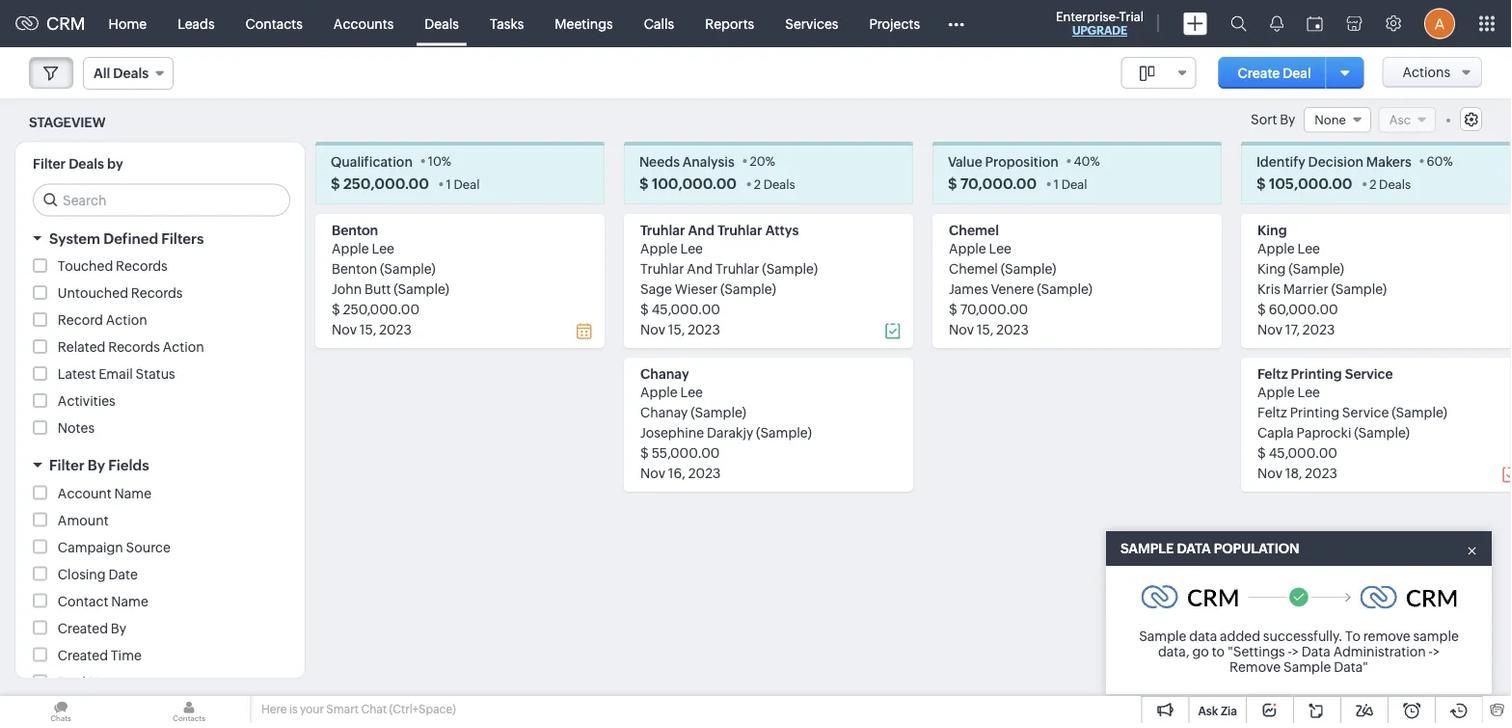 Task type: vqa. For each thing, say whether or not it's contained in the screenshot.
The Logo
no



Task type: locate. For each thing, give the bounding box(es) containing it.
1 vertical spatial action
[[163, 339, 204, 355]]

benton up benton (sample) link
[[332, 222, 378, 238]]

% for $ 70,000.00
[[1090, 154, 1100, 168]]

and down 100,000.00
[[688, 222, 715, 238]]

nov inside "chanay apple lee chanay (sample) josephine darakjy (sample) $ 55,000.00 nov 16, 2023"
[[640, 465, 665, 481]]

45,000.00 up 18,
[[1269, 445, 1338, 460]]

population
[[1214, 541, 1300, 557]]

created by
[[58, 620, 126, 636]]

remove
[[1364, 629, 1411, 644]]

1 vertical spatial printing
[[1290, 404, 1340, 420]]

1 chanay from the top
[[640, 366, 689, 381]]

records down touched records
[[131, 285, 183, 301]]

2 1 deal from the left
[[1054, 177, 1088, 191]]

apple inside king apple lee king (sample) kris marrier (sample) $ 60,000.00 nov 17, 2023
[[1258, 240, 1295, 256]]

0 vertical spatial feltz
[[1258, 366, 1288, 381]]

10
[[428, 154, 442, 168]]

name down date
[[111, 593, 148, 609]]

by inside dropdown button
[[88, 457, 105, 474]]

1
[[446, 177, 451, 191], [1054, 177, 1059, 191]]

2 - from the left
[[1429, 644, 1433, 660]]

1 vertical spatial chanay
[[640, 404, 688, 420]]

and
[[688, 222, 715, 238], [687, 261, 713, 276]]

stageview
[[29, 114, 106, 130]]

0 vertical spatial by
[[1280, 112, 1296, 127]]

$ down "qualification"
[[331, 175, 340, 192]]

> right "settings
[[1292, 644, 1299, 660]]

0 horizontal spatial >
[[1292, 644, 1299, 660]]

0 vertical spatial benton
[[332, 222, 378, 238]]

2 deals down makers
[[1370, 177, 1411, 191]]

nov for benton apple lee benton (sample) john butt (sample) $ 250,000.00 nov 15, 2023
[[332, 321, 357, 337]]

1 vertical spatial king
[[1258, 261, 1286, 276]]

2023 down sage wieser (sample) link
[[688, 321, 720, 337]]

apple inside feltz printing service apple lee feltz printing service (sample) capla paprocki (sample) $ 45,000.00 nov 18, 2023
[[1258, 384, 1295, 400]]

2 down makers
[[1370, 177, 1377, 191]]

2023 inside king apple lee king (sample) kris marrier (sample) $ 60,000.00 nov 17, 2023
[[1303, 321, 1335, 337]]

truhlar up sage wieser (sample) link
[[716, 261, 760, 276]]

0 vertical spatial data
[[1177, 541, 1211, 557]]

1 1 from the left
[[446, 177, 451, 191]]

1 down 10 %
[[446, 177, 451, 191]]

actions
[[1403, 65, 1451, 80]]

(sample) up kris marrier (sample) link
[[1289, 261, 1345, 276]]

2023
[[379, 321, 412, 337], [688, 321, 720, 337], [996, 321, 1029, 337], [1303, 321, 1335, 337], [688, 465, 721, 481], [1305, 465, 1338, 481]]

filter for filter by fields
[[49, 457, 84, 474]]

0 vertical spatial sample
[[1121, 541, 1174, 557]]

15, down the butt
[[360, 321, 376, 337]]

0 vertical spatial created
[[58, 620, 108, 636]]

nov inside benton apple lee benton (sample) john butt (sample) $ 250,000.00 nov 15, 2023
[[332, 321, 357, 337]]

2023 down john butt (sample) link at left top
[[379, 321, 412, 337]]

2 created from the top
[[58, 647, 108, 663]]

signals image
[[1270, 15, 1284, 32]]

$ down the 'needs'
[[639, 175, 649, 192]]

0 horizontal spatial 15,
[[360, 321, 376, 337]]

chanay up josephine
[[640, 404, 688, 420]]

truhlar
[[640, 222, 685, 238], [718, 222, 763, 238], [640, 261, 684, 276], [716, 261, 760, 276]]

1 vertical spatial 250,000.00
[[343, 301, 420, 317]]

contacts image
[[128, 696, 250, 723]]

$ inside "chanay apple lee chanay (sample) josephine darakjy (sample) $ 55,000.00 nov 16, 2023"
[[640, 445, 649, 460]]

2 feltz from the top
[[1258, 404, 1287, 420]]

None field
[[1304, 107, 1371, 132]]

1 vertical spatial feltz
[[1258, 404, 1287, 420]]

apple up capla
[[1258, 384, 1295, 400]]

apple for chanay apple lee chanay (sample) josephine darakjy (sample) $ 55,000.00 nov 16, 2023
[[640, 384, 678, 400]]

1 250,000.00 from the top
[[343, 175, 429, 192]]

tasks
[[490, 16, 524, 31]]

trial
[[1119, 9, 1144, 24]]

0 horizontal spatial 1 deal
[[446, 177, 480, 191]]

lee up chemel (sample) link
[[989, 240, 1012, 256]]

2023 for chemel apple lee chemel (sample) james venere (sample) $ 70,000.00 nov 15, 2023
[[996, 321, 1029, 337]]

0 vertical spatial action
[[106, 312, 147, 328]]

0 vertical spatial filter
[[33, 156, 66, 171]]

lee down feltz printing service link
[[1298, 384, 1320, 400]]

nov left 17,
[[1258, 321, 1283, 337]]

(sample) down feltz printing service (sample) link
[[1354, 425, 1410, 440]]

chemel up chemel (sample) link
[[949, 222, 999, 238]]

1 vertical spatial data
[[1302, 644, 1331, 660]]

15,
[[360, 321, 376, 337], [668, 321, 685, 337], [977, 321, 994, 337]]

$ down capla
[[1258, 445, 1266, 460]]

apple inside "chanay apple lee chanay (sample) josephine darakjy (sample) $ 55,000.00 nov 16, 2023"
[[640, 384, 678, 400]]

search element
[[1219, 0, 1259, 47]]

crm image
[[1360, 586, 1457, 609]]

1 horizontal spatial 45,000.00
[[1269, 445, 1338, 460]]

feltz
[[1258, 366, 1288, 381], [1258, 404, 1287, 420]]

17,
[[1285, 321, 1300, 337]]

system defined filters
[[49, 230, 204, 247]]

here
[[261, 703, 287, 716]]

kris
[[1258, 281, 1281, 296]]

(sample)
[[380, 261, 436, 276], [762, 261, 818, 276], [1001, 261, 1057, 276], [1289, 261, 1345, 276], [394, 281, 449, 296], [721, 281, 776, 296], [1037, 281, 1093, 296], [1331, 281, 1387, 296], [691, 404, 747, 420], [1392, 404, 1448, 420], [756, 425, 812, 440], [1354, 425, 1410, 440]]

services link
[[770, 0, 854, 47]]

- right "settings
[[1288, 644, 1292, 660]]

system
[[49, 230, 100, 247]]

% right analysis
[[765, 154, 775, 168]]

$ down josephine
[[640, 445, 649, 460]]

created down the contact
[[58, 620, 108, 636]]

250,000.00 down "qualification"
[[343, 175, 429, 192]]

chat
[[361, 703, 387, 716]]

decision
[[1308, 153, 1364, 169]]

lee for king apple lee king (sample) kris marrier (sample) $ 60,000.00 nov 17, 2023
[[1298, 240, 1320, 256]]

1 vertical spatial 70,000.00
[[960, 301, 1028, 317]]

records for untouched
[[131, 285, 183, 301]]

$ down kris
[[1258, 301, 1266, 317]]

search image
[[1231, 15, 1247, 32]]

$ down sage
[[640, 301, 649, 317]]

lee
[[372, 240, 394, 256], [681, 240, 703, 256], [989, 240, 1012, 256], [1298, 240, 1320, 256], [681, 384, 703, 400], [1298, 384, 1320, 400]]

1 horizontal spatial 2 deals
[[1370, 177, 1411, 191]]

(sample) up capla paprocki (sample) link
[[1392, 404, 1448, 420]]

1 vertical spatial name
[[111, 593, 148, 609]]

by for sort
[[1280, 112, 1296, 127]]

0 vertical spatial 250,000.00
[[343, 175, 429, 192]]

1 horizontal spatial 1
[[1054, 177, 1059, 191]]

1 15, from the left
[[360, 321, 376, 337]]

apple down chemel link
[[949, 240, 986, 256]]

2023 inside "chanay apple lee chanay (sample) josephine darakjy (sample) $ 55,000.00 nov 16, 2023"
[[688, 465, 721, 481]]

deal
[[1283, 65, 1311, 81], [454, 177, 480, 191], [1062, 177, 1088, 191], [58, 674, 86, 690]]

records down 'defined'
[[116, 258, 168, 274]]

printing down 17,
[[1291, 366, 1342, 381]]

nov for king apple lee king (sample) kris marrier (sample) $ 60,000.00 nov 17, 2023
[[1258, 321, 1283, 337]]

- right remove
[[1429, 644, 1433, 660]]

name down the created time
[[88, 674, 126, 690]]

0 vertical spatial king
[[1258, 222, 1287, 238]]

2023 down 60,000.00
[[1303, 321, 1335, 337]]

sample for sample data added successfully. to remove sample data, go to "settings -> data administration -> remove sample data"
[[1139, 629, 1187, 644]]

> right remove
[[1433, 644, 1440, 660]]

45,000.00 down wieser
[[652, 301, 720, 317]]

0 horizontal spatial 1
[[446, 177, 451, 191]]

lee up benton (sample) link
[[372, 240, 394, 256]]

2 for $ 100,000.00
[[754, 177, 761, 191]]

1 horizontal spatial data
[[1302, 644, 1331, 660]]

lee up king (sample) link at the top right
[[1298, 240, 1320, 256]]

0 vertical spatial records
[[116, 258, 168, 274]]

2 1 from the left
[[1054, 177, 1059, 191]]

2 deals
[[754, 177, 795, 191], [1370, 177, 1411, 191]]

benton up "john"
[[332, 261, 377, 276]]

$
[[331, 175, 340, 192], [639, 175, 649, 192], [948, 175, 957, 192], [1257, 175, 1266, 192], [332, 301, 340, 317], [640, 301, 649, 317], [949, 301, 958, 317], [1258, 301, 1266, 317], [640, 445, 649, 460], [1258, 445, 1266, 460]]

(sample) up james venere (sample) link
[[1001, 261, 1057, 276]]

lee for chanay apple lee chanay (sample) josephine darakjy (sample) $ 55,000.00 nov 16, 2023
[[681, 384, 703, 400]]

deals left "by"
[[69, 156, 104, 171]]

service up capla paprocki (sample) link
[[1342, 404, 1389, 420]]

15, inside benton apple lee benton (sample) john butt (sample) $ 250,000.00 nov 15, 2023
[[360, 321, 376, 337]]

nov inside truhlar and truhlar attys apple lee truhlar and truhlar (sample) sage wieser (sample) $ 45,000.00 nov 15, 2023
[[640, 321, 665, 337]]

2 horizontal spatial 15,
[[977, 321, 994, 337]]

2 vertical spatial sample
[[1284, 660, 1331, 675]]

1 horizontal spatial -
[[1429, 644, 1433, 660]]

250,000.00 down the butt
[[343, 301, 420, 317]]

60 %
[[1427, 154, 1453, 168]]

create deal
[[1238, 65, 1311, 81]]

1 2 deals from the left
[[754, 177, 795, 191]]

45,000.00
[[652, 301, 720, 317], [1269, 445, 1338, 460]]

deals right all in the top left of the page
[[113, 66, 149, 81]]

james
[[949, 281, 988, 296]]

70,000.00 down value proposition
[[960, 175, 1037, 192]]

time
[[111, 647, 142, 663]]

james venere (sample) link
[[949, 281, 1093, 296]]

2 vertical spatial by
[[111, 620, 126, 636]]

sage wieser (sample) link
[[640, 281, 776, 296]]

2023 right 18,
[[1305, 465, 1338, 481]]

remove
[[1230, 660, 1281, 675]]

0 vertical spatial 70,000.00
[[960, 175, 1037, 192]]

nov left 16,
[[640, 465, 665, 481]]

$ inside chemel apple lee chemel (sample) james venere (sample) $ 70,000.00 nov 15, 2023
[[949, 301, 958, 317]]

2023 for chanay apple lee chanay (sample) josephine darakjy (sample) $ 55,000.00 nov 16, 2023
[[688, 465, 721, 481]]

apple down chanay link
[[640, 384, 678, 400]]

All Deals field
[[83, 57, 174, 90]]

all
[[94, 66, 110, 81]]

name for contact name
[[111, 593, 148, 609]]

king link
[[1258, 222, 1287, 238]]

Other Modules field
[[936, 8, 977, 39]]

1 vertical spatial records
[[131, 285, 183, 301]]

1 vertical spatial 45,000.00
[[1269, 445, 1338, 460]]

15, for $ 250,000.00
[[360, 321, 376, 337]]

service
[[1345, 366, 1393, 381], [1342, 404, 1389, 420]]

15, inside chemel apple lee chemel (sample) james venere (sample) $ 70,000.00 nov 15, 2023
[[977, 321, 994, 337]]

printing
[[1291, 366, 1342, 381], [1290, 404, 1340, 420]]

lee inside king apple lee king (sample) kris marrier (sample) $ 60,000.00 nov 17, 2023
[[1298, 240, 1320, 256]]

1 king from the top
[[1258, 222, 1287, 238]]

45,000.00 inside feltz printing service apple lee feltz printing service (sample) capla paprocki (sample) $ 45,000.00 nov 18, 2023
[[1269, 445, 1338, 460]]

by up time
[[111, 620, 126, 636]]

benton (sample) link
[[332, 261, 436, 276]]

60,000.00
[[1269, 301, 1338, 317]]

15, down james
[[977, 321, 994, 337]]

2 > from the left
[[1433, 644, 1440, 660]]

here is your smart chat (ctrl+space)
[[261, 703, 456, 716]]

leads link
[[162, 0, 230, 47]]

0 horizontal spatial action
[[106, 312, 147, 328]]

0 horizontal spatial -
[[1288, 644, 1292, 660]]

nov down sage
[[640, 321, 665, 337]]

45,000.00 inside truhlar and truhlar attys apple lee truhlar and truhlar (sample) sage wieser (sample) $ 45,000.00 nov 15, 2023
[[652, 301, 720, 317]]

0 vertical spatial chanay
[[640, 366, 689, 381]]

record
[[58, 312, 103, 328]]

250,000.00 inside benton apple lee benton (sample) john butt (sample) $ 250,000.00 nov 15, 2023
[[343, 301, 420, 317]]

closing
[[58, 566, 106, 582]]

sage
[[640, 281, 672, 296]]

signals element
[[1259, 0, 1295, 47]]

16,
[[668, 465, 686, 481]]

% right makers
[[1443, 154, 1453, 168]]

nov inside chemel apple lee chemel (sample) james venere (sample) $ 70,000.00 nov 15, 2023
[[949, 321, 974, 337]]

3 % from the left
[[1090, 154, 1100, 168]]

1 chemel from the top
[[949, 222, 999, 238]]

lee inside benton apple lee benton (sample) john butt (sample) $ 250,000.00 nov 15, 2023
[[372, 240, 394, 256]]

0 horizontal spatial 2
[[754, 177, 761, 191]]

2 vertical spatial name
[[88, 674, 126, 690]]

$ inside truhlar and truhlar attys apple lee truhlar and truhlar (sample) sage wieser (sample) $ 45,000.00 nov 15, 2023
[[640, 301, 649, 317]]

deal up 'chats' "image"
[[58, 674, 86, 690]]

1 70,000.00 from the top
[[960, 175, 1037, 192]]

benton
[[332, 222, 378, 238], [332, 261, 377, 276]]

1 deal
[[446, 177, 480, 191], [1054, 177, 1088, 191]]

% for $ 100,000.00
[[765, 154, 775, 168]]

2 250,000.00 from the top
[[343, 301, 420, 317]]

$ down "john"
[[332, 301, 340, 317]]

250,000.00
[[343, 175, 429, 192], [343, 301, 420, 317]]

2 70,000.00 from the top
[[960, 301, 1028, 317]]

2 15, from the left
[[668, 321, 685, 337]]

identify
[[1257, 153, 1306, 169]]

records up "latest email status"
[[108, 339, 160, 355]]

1 1 deal from the left
[[446, 177, 480, 191]]

data left population at the bottom of page
[[1177, 541, 1211, 557]]

0 horizontal spatial by
[[88, 457, 105, 474]]

2 down 20
[[754, 177, 761, 191]]

feltz down 17,
[[1258, 366, 1288, 381]]

1 horizontal spatial >
[[1433, 644, 1440, 660]]

4 % from the left
[[1443, 154, 1453, 168]]

deal right create
[[1283, 65, 1311, 81]]

1 horizontal spatial by
[[111, 620, 126, 636]]

1 horizontal spatial 15,
[[668, 321, 685, 337]]

2023 inside benton apple lee benton (sample) john butt (sample) $ 250,000.00 nov 15, 2023
[[379, 321, 412, 337]]

1 2 from the left
[[754, 177, 761, 191]]

filter up account at bottom left
[[49, 457, 84, 474]]

chanay up chanay (sample) "link"
[[640, 366, 689, 381]]

lee inside "chanay apple lee chanay (sample) josephine darakjy (sample) $ 55,000.00 nov 16, 2023"
[[681, 384, 703, 400]]

nov inside king apple lee king (sample) kris marrier (sample) $ 60,000.00 nov 17, 2023
[[1258, 321, 1283, 337]]

filter inside dropdown button
[[49, 457, 84, 474]]

by up account name
[[88, 457, 105, 474]]

2 vertical spatial records
[[108, 339, 160, 355]]

1 horizontal spatial 2
[[1370, 177, 1377, 191]]

analysis
[[683, 153, 735, 169]]

service up feltz printing service (sample) link
[[1345, 366, 1393, 381]]

1 created from the top
[[58, 620, 108, 636]]

1 vertical spatial benton
[[332, 261, 377, 276]]

1 deal down 40
[[1054, 177, 1088, 191]]

2023 for benton apple lee benton (sample) john butt (sample) $ 250,000.00 nov 15, 2023
[[379, 321, 412, 337]]

king up kris
[[1258, 261, 1286, 276]]

chanay apple lee chanay (sample) josephine darakjy (sample) $ 55,000.00 nov 16, 2023
[[640, 366, 812, 481]]

0 vertical spatial name
[[114, 485, 151, 501]]

2 deals down 20 %
[[754, 177, 795, 191]]

>
[[1292, 644, 1299, 660], [1433, 644, 1440, 660]]

0 vertical spatial chemel
[[949, 222, 999, 238]]

20 %
[[750, 154, 775, 168]]

venere
[[991, 281, 1034, 296]]

1 % from the left
[[442, 154, 452, 168]]

0 vertical spatial 45,000.00
[[652, 301, 720, 317]]

1 vertical spatial filter
[[49, 457, 84, 474]]

apple down benton 'link'
[[332, 240, 369, 256]]

(sample) right venere
[[1037, 281, 1093, 296]]

2 benton from the top
[[332, 261, 377, 276]]

truhlar and truhlar attys apple lee truhlar and truhlar (sample) sage wieser (sample) $ 45,000.00 nov 15, 2023
[[640, 222, 818, 337]]

data inside sample data added successfully. to remove sample data, go to "settings -> data administration -> remove sample data"
[[1302, 644, 1331, 660]]

$ down identify
[[1257, 175, 1266, 192]]

apple inside benton apple lee benton (sample) john butt (sample) $ 250,000.00 nov 15, 2023
[[332, 240, 369, 256]]

name down fields
[[114, 485, 151, 501]]

15, down wieser
[[668, 321, 685, 337]]

records for related
[[108, 339, 160, 355]]

is
[[289, 703, 298, 716]]

data,
[[1158, 644, 1190, 660]]

1 for 250,000.00
[[446, 177, 451, 191]]

1 horizontal spatial 1 deal
[[1054, 177, 1088, 191]]

$ inside king apple lee king (sample) kris marrier (sample) $ 60,000.00 nov 17, 2023
[[1258, 301, 1266, 317]]

2 2 deals from the left
[[1370, 177, 1411, 191]]

2 horizontal spatial by
[[1280, 112, 1296, 127]]

1 vertical spatial chemel
[[949, 261, 998, 276]]

makers
[[1367, 153, 1412, 169]]

latest email status
[[58, 366, 175, 382]]

contacts
[[246, 16, 303, 31]]

(sample) up john butt (sample) link at left top
[[380, 261, 436, 276]]

home link
[[93, 0, 162, 47]]

chemel up james
[[949, 261, 998, 276]]

None field
[[1121, 57, 1197, 89]]

0 horizontal spatial 45,000.00
[[652, 301, 720, 317]]

1 vertical spatial created
[[58, 647, 108, 663]]

apple inside chemel apple lee chemel (sample) james venere (sample) $ 70,000.00 nov 15, 2023
[[949, 240, 986, 256]]

created up deal name
[[58, 647, 108, 663]]

2 % from the left
[[765, 154, 775, 168]]

(sample) right darakjy
[[756, 425, 812, 440]]

profile element
[[1413, 0, 1467, 47]]

1 deal down 10 %
[[446, 177, 480, 191]]

2023 inside chemel apple lee chemel (sample) james venere (sample) $ 70,000.00 nov 15, 2023
[[996, 321, 1029, 337]]

lee down truhlar and truhlar attys link
[[681, 240, 703, 256]]

2 2 from the left
[[1370, 177, 1377, 191]]

lee inside chemel apple lee chemel (sample) james venere (sample) $ 70,000.00 nov 15, 2023
[[989, 240, 1012, 256]]

lee inside feltz printing service apple lee feltz printing service (sample) capla paprocki (sample) $ 45,000.00 nov 18, 2023
[[1298, 384, 1320, 400]]

created for created time
[[58, 647, 108, 663]]

identify decision makers
[[1257, 153, 1412, 169]]

sample data added successfully. to remove sample data, go to "settings -> data administration -> remove sample data"
[[1139, 629, 1459, 675]]

created time
[[58, 647, 142, 663]]

20
[[750, 154, 765, 168]]

wieser
[[675, 281, 718, 296]]

2023 down 55,000.00
[[688, 465, 721, 481]]

action up related records action
[[106, 312, 147, 328]]

value
[[948, 153, 983, 169]]

lee up chanay (sample) "link"
[[681, 384, 703, 400]]

apple down king link
[[1258, 240, 1295, 256]]

1 vertical spatial by
[[88, 457, 105, 474]]

3 15, from the left
[[977, 321, 994, 337]]

action up status
[[163, 339, 204, 355]]

% right "qualification"
[[442, 154, 452, 168]]

0 horizontal spatial 2 deals
[[754, 177, 795, 191]]

$ down james
[[949, 301, 958, 317]]

-
[[1288, 644, 1292, 660], [1429, 644, 1433, 660]]

name for deal name
[[88, 674, 126, 690]]

apple
[[332, 240, 369, 256], [640, 240, 678, 256], [949, 240, 986, 256], [1258, 240, 1295, 256], [640, 384, 678, 400], [1258, 384, 1295, 400]]

profile image
[[1425, 8, 1455, 39]]

filter down stageview
[[33, 156, 66, 171]]

Search text field
[[34, 185, 289, 215]]

john
[[332, 281, 362, 296]]

filter by fields
[[49, 457, 149, 474]]

1 vertical spatial sample
[[1139, 629, 1187, 644]]

0 horizontal spatial data
[[1177, 541, 1211, 557]]



Task type: describe. For each thing, give the bounding box(es) containing it.
projects
[[869, 16, 920, 31]]

reports
[[705, 16, 754, 31]]

calls link
[[629, 0, 690, 47]]

john butt (sample) link
[[332, 281, 449, 296]]

contact name
[[58, 593, 148, 609]]

1 feltz from the top
[[1258, 366, 1288, 381]]

2 deals for 100,000.00
[[754, 177, 795, 191]]

40 %
[[1074, 154, 1100, 168]]

(sample) right marrier
[[1331, 281, 1387, 296]]

email
[[99, 366, 133, 382]]

related
[[58, 339, 106, 355]]

2023 inside feltz printing service apple lee feltz printing service (sample) capla paprocki (sample) $ 45,000.00 nov 18, 2023
[[1305, 465, 1338, 481]]

benton link
[[332, 222, 378, 238]]

2 for $ 105,000.00
[[1370, 177, 1377, 191]]

nov for chemel apple lee chemel (sample) james venere (sample) $ 70,000.00 nov 15, 2023
[[949, 321, 974, 337]]

name for account name
[[114, 485, 151, 501]]

chats image
[[0, 696, 122, 723]]

truhlar and truhlar attys link
[[640, 222, 799, 238]]

2 king from the top
[[1258, 261, 1286, 276]]

records for touched
[[116, 258, 168, 274]]

campaign
[[58, 539, 123, 555]]

deals left tasks link
[[425, 16, 459, 31]]

date
[[108, 566, 138, 582]]

(sample) down truhlar and truhlar (sample) link
[[721, 281, 776, 296]]

upgrade
[[1072, 24, 1128, 37]]

$ 105,000.00
[[1257, 175, 1353, 192]]

reports link
[[690, 0, 770, 47]]

(sample) down benton (sample) link
[[394, 281, 449, 296]]

defined
[[103, 230, 158, 247]]

% for $ 250,000.00
[[442, 154, 452, 168]]

josephine darakjy (sample) link
[[640, 425, 812, 440]]

truhlar up truhlar and truhlar (sample) link
[[718, 222, 763, 238]]

home
[[109, 16, 147, 31]]

activities
[[58, 393, 115, 409]]

1 benton from the top
[[332, 222, 378, 238]]

2 chemel from the top
[[949, 261, 998, 276]]

by for filter
[[88, 457, 105, 474]]

feltz printing service (sample) link
[[1258, 404, 1448, 420]]

fields
[[108, 457, 149, 474]]

(ctrl+space)
[[389, 703, 456, 716]]

1 deal for $ 250,000.00
[[446, 177, 480, 191]]

kris marrier (sample) link
[[1258, 281, 1387, 296]]

to
[[1212, 644, 1225, 660]]

services
[[785, 16, 839, 31]]

(sample) down attys
[[762, 261, 818, 276]]

deals down 20 %
[[764, 177, 795, 191]]

2023 inside truhlar and truhlar attys apple lee truhlar and truhlar (sample) sage wieser (sample) $ 45,000.00 nov 15, 2023
[[688, 321, 720, 337]]

40
[[1074, 154, 1090, 168]]

truhlar down $ 100,000.00
[[640, 222, 685, 238]]

crm
[[46, 14, 85, 34]]

apple for benton apple lee benton (sample) john butt (sample) $ 250,000.00 nov 15, 2023
[[332, 240, 369, 256]]

0 vertical spatial and
[[688, 222, 715, 238]]

2023 for king apple lee king (sample) kris marrier (sample) $ 60,000.00 nov 17, 2023
[[1303, 321, 1335, 337]]

butt
[[365, 281, 391, 296]]

create menu element
[[1172, 0, 1219, 47]]

by
[[107, 156, 123, 171]]

system defined filters button
[[15, 221, 305, 255]]

qualification
[[331, 153, 413, 169]]

create
[[1238, 65, 1280, 81]]

2 deals for 105,000.00
[[1370, 177, 1411, 191]]

0 vertical spatial printing
[[1291, 366, 1342, 381]]

55,000.00
[[652, 445, 720, 460]]

$ 250,000.00
[[331, 175, 429, 192]]

calendar image
[[1307, 16, 1323, 31]]

chanay (sample) link
[[640, 404, 747, 420]]

marrier
[[1284, 281, 1329, 296]]

nov for chanay apple lee chanay (sample) josephine darakjy (sample) $ 55,000.00 nov 16, 2023
[[640, 465, 665, 481]]

by for created
[[111, 620, 126, 636]]

status
[[136, 366, 175, 382]]

0 vertical spatial service
[[1345, 366, 1393, 381]]

data
[[1190, 629, 1217, 644]]

1 vertical spatial service
[[1342, 404, 1389, 420]]

contacts link
[[230, 0, 318, 47]]

filter deals by
[[33, 156, 123, 171]]

source
[[126, 539, 171, 555]]

1 vertical spatial and
[[687, 261, 713, 276]]

leads
[[178, 16, 215, 31]]

account name
[[58, 485, 151, 501]]

value proposition
[[948, 153, 1059, 169]]

sort
[[1251, 112, 1277, 127]]

untouched
[[58, 285, 128, 301]]

benton apple lee benton (sample) john butt (sample) $ 250,000.00 nov 15, 2023
[[332, 222, 449, 337]]

king apple lee king (sample) kris marrier (sample) $ 60,000.00 nov 17, 2023
[[1258, 222, 1387, 337]]

lee inside truhlar and truhlar attys apple lee truhlar and truhlar (sample) sage wieser (sample) $ 45,000.00 nov 15, 2023
[[681, 240, 703, 256]]

15, for $ 70,000.00
[[977, 321, 994, 337]]

lee for chemel apple lee chemel (sample) james venere (sample) $ 70,000.00 nov 15, 2023
[[989, 240, 1012, 256]]

amount
[[58, 512, 109, 528]]

data"
[[1334, 660, 1369, 675]]

capla paprocki (sample) link
[[1258, 425, 1410, 440]]

1 horizontal spatial action
[[163, 339, 204, 355]]

ask zia
[[1198, 705, 1237, 718]]

deals inside field
[[113, 66, 149, 81]]

deals down makers
[[1379, 177, 1411, 191]]

nov inside feltz printing service apple lee feltz printing service (sample) capla paprocki (sample) $ 45,000.00 nov 18, 2023
[[1258, 465, 1283, 481]]

sample for sample data population
[[1121, 541, 1174, 557]]

proposition
[[985, 153, 1059, 169]]

1 deal for $ 70,000.00
[[1054, 177, 1088, 191]]

enterprise-
[[1056, 9, 1119, 24]]

touched records
[[58, 258, 168, 274]]

deal right $ 250,000.00
[[454, 177, 480, 191]]

create menu image
[[1183, 12, 1208, 35]]

account
[[58, 485, 112, 501]]

$ inside feltz printing service apple lee feltz printing service (sample) capla paprocki (sample) $ 45,000.00 nov 18, 2023
[[1258, 445, 1266, 460]]

deals link
[[409, 0, 474, 47]]

administration
[[1334, 644, 1426, 660]]

campaign source
[[58, 539, 171, 555]]

1 - from the left
[[1288, 644, 1292, 660]]

crm link
[[15, 14, 85, 34]]

smart
[[326, 703, 359, 716]]

deal down 40
[[1062, 177, 1088, 191]]

1 > from the left
[[1292, 644, 1299, 660]]

all deals
[[94, 66, 149, 81]]

accounts
[[334, 16, 394, 31]]

apple for chemel apple lee chemel (sample) james venere (sample) $ 70,000.00 nov 15, 2023
[[949, 240, 986, 256]]

lee for benton apple lee benton (sample) john butt (sample) $ 250,000.00 nov 15, 2023
[[372, 240, 394, 256]]

size image
[[1140, 65, 1155, 82]]

added
[[1220, 629, 1261, 644]]

15, inside truhlar and truhlar attys apple lee truhlar and truhlar (sample) sage wieser (sample) $ 45,000.00 nov 15, 2023
[[668, 321, 685, 337]]

sort by
[[1251, 112, 1296, 127]]

1 for 70,000.00
[[1054, 177, 1059, 191]]

70,000.00 inside chemel apple lee chemel (sample) james venere (sample) $ 70,000.00 nov 15, 2023
[[960, 301, 1028, 317]]

contact
[[58, 593, 108, 609]]

created for created by
[[58, 620, 108, 636]]

filter by fields button
[[15, 448, 305, 483]]

attys
[[765, 222, 799, 238]]

truhlar up sage
[[640, 261, 684, 276]]

100,000.00
[[652, 175, 737, 192]]

(sample) up "josephine darakjy (sample)" link
[[691, 404, 747, 420]]

feltz printing service apple lee feltz printing service (sample) capla paprocki (sample) $ 45,000.00 nov 18, 2023
[[1258, 366, 1448, 481]]

accounts link
[[318, 0, 409, 47]]

needs analysis
[[639, 153, 735, 169]]

% for $ 105,000.00
[[1443, 154, 1453, 168]]

create deal button
[[1219, 57, 1331, 89]]

2 chanay from the top
[[640, 404, 688, 420]]

deal inside button
[[1283, 65, 1311, 81]]

chemel (sample) link
[[949, 261, 1057, 276]]

apple for king apple lee king (sample) kris marrier (sample) $ 60,000.00 nov 17, 2023
[[1258, 240, 1295, 256]]

$ down value
[[948, 175, 957, 192]]

enterprise-trial upgrade
[[1056, 9, 1144, 37]]

untouched records
[[58, 285, 183, 301]]

apple inside truhlar and truhlar attys apple lee truhlar and truhlar (sample) sage wieser (sample) $ 45,000.00 nov 15, 2023
[[640, 240, 678, 256]]

calls
[[644, 16, 674, 31]]

"settings
[[1228, 644, 1285, 660]]

projects link
[[854, 0, 936, 47]]

$ inside benton apple lee benton (sample) john butt (sample) $ 250,000.00 nov 15, 2023
[[332, 301, 340, 317]]

filter for filter deals by
[[33, 156, 66, 171]]



